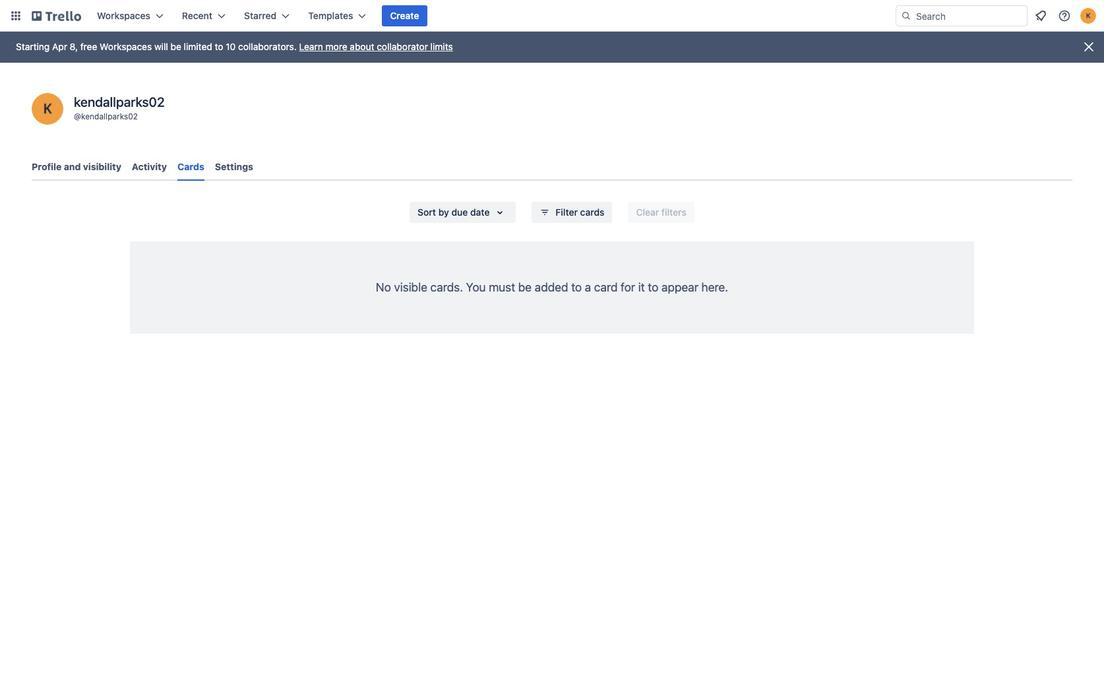 Task type: vqa. For each thing, say whether or not it's contained in the screenshot.
Settings link
yes



Task type: describe. For each thing, give the bounding box(es) containing it.
visible
[[394, 280, 428, 294]]

recent
[[182, 10, 213, 21]]

due
[[452, 207, 468, 218]]

visibility
[[83, 161, 121, 172]]

filters
[[662, 207, 687, 218]]

by
[[439, 207, 449, 218]]

filter cards button
[[532, 202, 613, 223]]

learn more about collaborator limits link
[[299, 41, 453, 52]]

collaborator
[[377, 41, 428, 52]]

learn
[[299, 41, 323, 52]]

create button
[[382, 5, 427, 26]]

starting apr 8, free workspaces will be limited to 10 collaborators. learn more about collaborator limits
[[16, 41, 453, 52]]

workspaces button
[[89, 5, 171, 26]]

0 vertical spatial kendallparks02
[[74, 94, 165, 110]]

cards
[[177, 161, 204, 172]]

open information menu image
[[1058, 9, 1072, 22]]

1 horizontal spatial to
[[572, 280, 582, 294]]

sort by due date button
[[410, 202, 516, 223]]

profile and visibility link
[[32, 155, 121, 179]]

settings
[[215, 161, 253, 172]]

filter
[[556, 207, 578, 218]]

cards
[[580, 207, 605, 218]]

1 vertical spatial workspaces
[[100, 41, 152, 52]]

activity link
[[132, 155, 167, 179]]

clear filters
[[636, 207, 687, 218]]

workspaces inside workspaces dropdown button
[[97, 10, 150, 21]]

back to home image
[[32, 5, 81, 26]]

1 vertical spatial be
[[519, 280, 532, 294]]

primary element
[[0, 0, 1105, 32]]

limits
[[431, 41, 453, 52]]

recent button
[[174, 5, 234, 26]]

clear
[[636, 207, 659, 218]]

no visible cards. you must be added to a card for it to appear here.
[[376, 280, 729, 294]]

must
[[489, 280, 516, 294]]

activity
[[132, 161, 167, 172]]

card
[[594, 280, 618, 294]]

0 horizontal spatial to
[[215, 41, 223, 52]]

limited
[[184, 41, 212, 52]]

cards.
[[431, 280, 463, 294]]

starred
[[244, 10, 277, 21]]

and
[[64, 161, 81, 172]]

a
[[585, 280, 591, 294]]

profile
[[32, 161, 62, 172]]



Task type: locate. For each thing, give the bounding box(es) containing it.
Search field
[[912, 6, 1027, 26]]

free
[[80, 41, 97, 52]]

kendallparks02 @ kendallparks02
[[74, 94, 165, 121]]

added
[[535, 280, 569, 294]]

will
[[154, 41, 168, 52]]

sort
[[418, 207, 436, 218]]

kendallparks02 up visibility
[[81, 112, 138, 121]]

date
[[470, 207, 490, 218]]

about
[[350, 41, 374, 52]]

no
[[376, 280, 391, 294]]

8,
[[70, 41, 78, 52]]

settings link
[[215, 155, 253, 179]]

templates button
[[300, 5, 374, 26]]

kendallparks02
[[74, 94, 165, 110], [81, 112, 138, 121]]

0 vertical spatial workspaces
[[97, 10, 150, 21]]

for
[[621, 280, 636, 294]]

workspaces up free
[[97, 10, 150, 21]]

starting
[[16, 41, 50, 52]]

sort by due date
[[418, 207, 490, 218]]

more
[[326, 41, 347, 52]]

collaborators.
[[238, 41, 297, 52]]

kendallparks02 up @
[[74, 94, 165, 110]]

to right it
[[648, 280, 659, 294]]

@
[[74, 112, 81, 121]]

create
[[390, 10, 419, 21]]

templates
[[308, 10, 353, 21]]

1 horizontal spatial be
[[519, 280, 532, 294]]

profile and visibility
[[32, 161, 121, 172]]

be right must
[[519, 280, 532, 294]]

kendallparks02 (kendallparks02) image
[[1081, 8, 1097, 24]]

kendallparks02 inside kendallparks02 @ kendallparks02
[[81, 112, 138, 121]]

starred button
[[236, 5, 298, 26]]

workspaces down workspaces dropdown button
[[100, 41, 152, 52]]

search image
[[901, 11, 912, 21]]

0 horizontal spatial be
[[171, 41, 181, 52]]

2 horizontal spatial to
[[648, 280, 659, 294]]

cards link
[[177, 155, 204, 181]]

apr
[[52, 41, 67, 52]]

it
[[639, 280, 645, 294]]

filter cards
[[556, 207, 605, 218]]

clear filters button
[[629, 202, 695, 223]]

1 vertical spatial kendallparks02
[[81, 112, 138, 121]]

to left a
[[572, 280, 582, 294]]

be right the will
[[171, 41, 181, 52]]

switch to… image
[[9, 9, 22, 22]]

0 notifications image
[[1033, 8, 1049, 24]]

here.
[[702, 280, 729, 294]]

kendallparks02 (kendallparks02) image
[[32, 93, 63, 125]]

0 vertical spatial be
[[171, 41, 181, 52]]

you
[[466, 280, 486, 294]]

be
[[171, 41, 181, 52], [519, 280, 532, 294]]

10
[[226, 41, 236, 52]]

to
[[215, 41, 223, 52], [572, 280, 582, 294], [648, 280, 659, 294]]

to left '10'
[[215, 41, 223, 52]]

workspaces
[[97, 10, 150, 21], [100, 41, 152, 52]]

appear
[[662, 280, 699, 294]]



